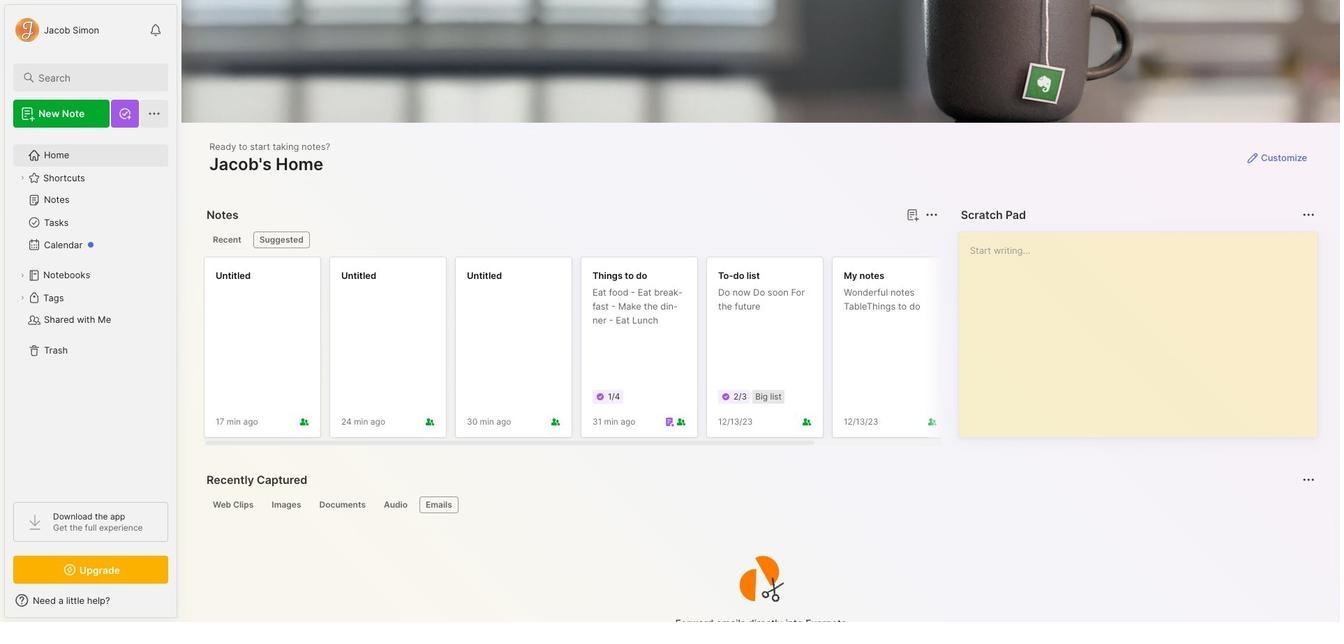 Task type: locate. For each thing, give the bounding box(es) containing it.
1 more actions image from the left
[[924, 207, 940, 223]]

tree
[[5, 136, 177, 490]]

Search text field
[[38, 71, 156, 85]]

1 tab list from the top
[[207, 232, 936, 249]]

1 horizontal spatial more actions image
[[1301, 207, 1318, 223]]

More actions field
[[922, 205, 942, 225], [1300, 205, 1319, 225], [1300, 471, 1319, 490]]

0 horizontal spatial more actions image
[[924, 207, 940, 223]]

tab list
[[207, 232, 936, 249], [207, 497, 1314, 514]]

tab
[[207, 232, 248, 249], [253, 232, 310, 249], [207, 497, 260, 514], [266, 497, 308, 514], [313, 497, 372, 514], [378, 497, 414, 514], [420, 497, 459, 514]]

more actions image
[[924, 207, 940, 223], [1301, 207, 1318, 223]]

WHAT'S NEW field
[[5, 590, 177, 612]]

0 vertical spatial tab list
[[207, 232, 936, 249]]

Start writing… text field
[[971, 233, 1318, 427]]

1 vertical spatial tab list
[[207, 497, 1314, 514]]

tree inside main element
[[5, 136, 177, 490]]

none search field inside main element
[[38, 69, 156, 86]]

expand notebooks image
[[18, 272, 27, 280]]

2 tab list from the top
[[207, 497, 1314, 514]]

Account field
[[13, 16, 99, 44]]

row group
[[204, 257, 1084, 447]]

None search field
[[38, 69, 156, 86]]



Task type: describe. For each thing, give the bounding box(es) containing it.
click to collapse image
[[176, 597, 187, 614]]

more actions image
[[1301, 472, 1318, 489]]

2 more actions image from the left
[[1301, 207, 1318, 223]]

main element
[[0, 0, 182, 623]]

expand tags image
[[18, 294, 27, 302]]



Task type: vqa. For each thing, say whether or not it's contained in the screenshot.
More actions icon
yes



